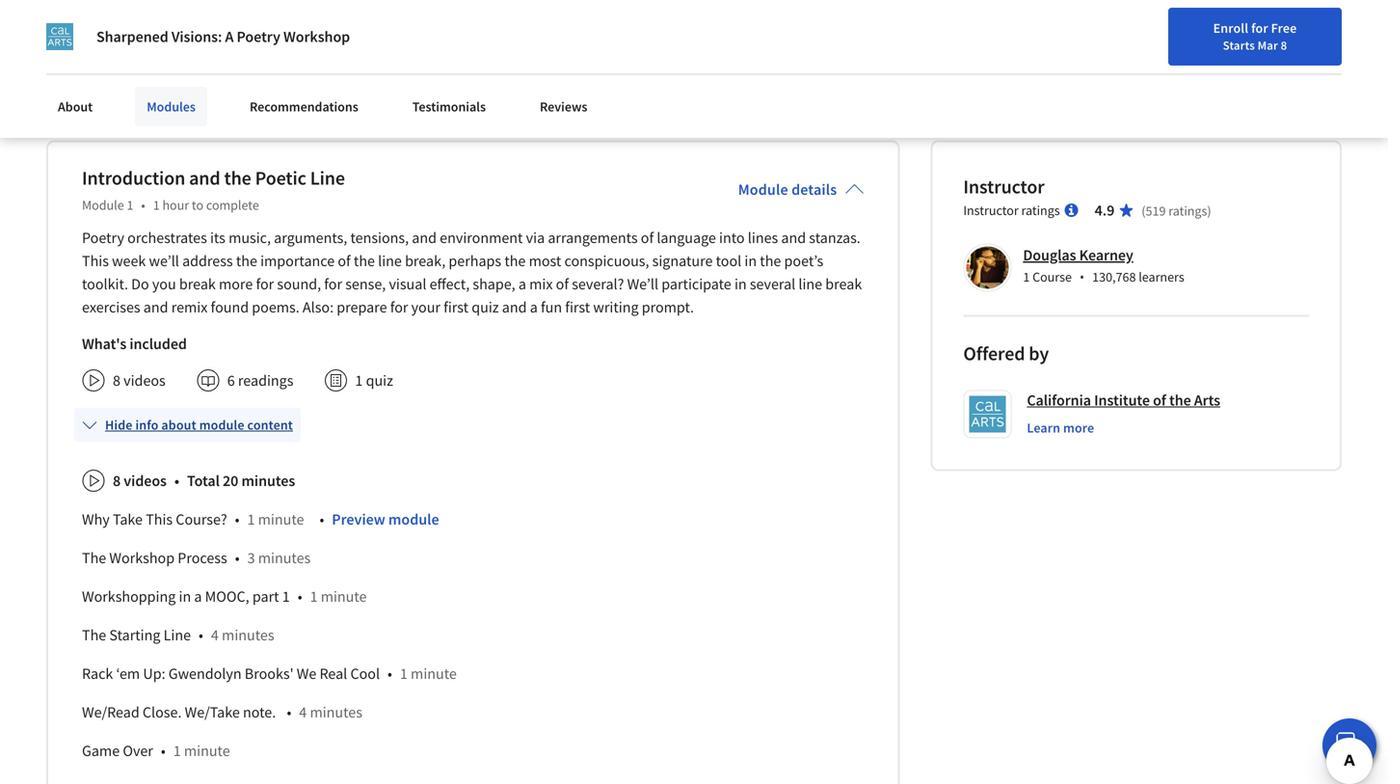 Task type: describe. For each thing, give the bounding box(es) containing it.
6 readings
[[227, 371, 294, 390]]

details
[[792, 180, 838, 199]]

environment
[[440, 228, 523, 247]]

read less
[[46, 90, 109, 108]]

1 horizontal spatial module
[[389, 510, 439, 529]]

of right mix
[[556, 274, 569, 293]]

prompt.
[[642, 297, 695, 317]]

up:
[[143, 664, 165, 683]]

signature
[[653, 251, 713, 270]]

stanzas.
[[810, 228, 861, 247]]

also:
[[303, 297, 334, 317]]

workshopping in a mooc, part 1 • 1 minute
[[82, 587, 367, 606]]

why take this course? • 1 minute
[[82, 510, 304, 529]]

for inside 'enroll for free starts mar 8'
[[1252, 19, 1269, 37]]

the up several
[[760, 251, 782, 270]]

sound,
[[277, 274, 321, 293]]

• right course?
[[235, 510, 240, 529]]

module details
[[739, 180, 838, 199]]

visions:
[[172, 27, 222, 46]]

free
[[1272, 19, 1298, 37]]

do
[[131, 274, 149, 293]]

visual
[[389, 274, 427, 293]]

• preview module
[[320, 510, 439, 529]]

rack
[[82, 664, 113, 683]]

recommendations
[[250, 98, 359, 115]]

line inside introduction and the poetic line module 1 • 1 hour to complete
[[310, 166, 345, 190]]

2 break from the left
[[826, 274, 863, 293]]

for up also:
[[324, 274, 342, 293]]

0 vertical spatial 4
[[211, 625, 219, 645]]

effect,
[[430, 274, 470, 293]]

exercises
[[82, 297, 140, 317]]

1 vertical spatial quiz
[[366, 371, 393, 390]]

enroll
[[1214, 19, 1249, 37]]

minutes right the 20
[[242, 471, 295, 490]]

hide info about module content
[[105, 416, 293, 433]]

• inside douglas kearney 1 course • 130,768 learners
[[1080, 267, 1085, 286]]

8 inside info about module content element
[[113, 471, 121, 490]]

minutes down part
[[222, 625, 274, 645]]

break,
[[405, 251, 446, 270]]

'em
[[116, 664, 140, 683]]

• right cool
[[388, 664, 392, 683]]

complete
[[206, 196, 259, 213]]

we/take
[[185, 702, 240, 722]]

douglas kearney 1 course • 130,768 learners
[[1024, 245, 1185, 286]]

poet's
[[785, 251, 824, 270]]

poetry inside poetry orchestrates its music, arguments, tensions, and environment via arrangements of language into lines and stanzas. this week we'll address the importance of the line break, perhaps the most conspicuous, signature tool in the poet's toolkit. do you break more for sound, for sense, visual effect, shape, a mix of several? we'll participate in several line break exercises and remix found poems. also: prepare for your first quiz and a fun first writing prompt.
[[82, 228, 124, 247]]

conspicuous,
[[565, 251, 650, 270]]

reviews
[[540, 98, 588, 115]]

and down shape, in the top of the page
[[502, 297, 527, 317]]

the workshop process • 3 minutes
[[82, 548, 311, 567]]

1 vertical spatial in
[[735, 274, 747, 293]]

poetry orchestrates its music, arguments, tensions, and environment via arrangements of language into lines and stanzas. this week we'll address the importance of the line break, perhaps the most conspicuous, signature tool in the poet's toolkit. do you break more for sound, for sense, visual effect, shape, a mix of several? we'll participate in several line break exercises and remix found poems. also: prepare for your first quiz and a fun first writing prompt.
[[82, 228, 863, 317]]

part
[[253, 587, 279, 606]]

• right over
[[161, 741, 166, 760]]

the up sense,
[[354, 251, 375, 270]]

(
[[1142, 202, 1146, 219]]

0 horizontal spatial line
[[378, 251, 402, 270]]

we'll
[[628, 274, 659, 293]]

prepare
[[337, 297, 387, 317]]

quiz inside poetry orchestrates its music, arguments, tensions, and environment via arrangements of language into lines and stanzas. this week we'll address the importance of the line break, perhaps the most conspicuous, signature tool in the poet's toolkit. do you break more for sound, for sense, visual effect, shape, a mix of several? we'll participate in several line break exercises and remix found poems. also: prepare for your first quiz and a fun first writing prompt.
[[472, 297, 499, 317]]

its
[[210, 228, 226, 247]]

hide
[[105, 416, 133, 433]]

into
[[720, 228, 745, 247]]

we'll
[[149, 251, 179, 270]]

game over • 1 minute
[[82, 741, 230, 760]]

of inside 'california institute of the arts learn more'
[[1154, 390, 1167, 410]]

1 vertical spatial line
[[799, 274, 823, 293]]

music,
[[229, 228, 271, 247]]

note.
[[243, 702, 276, 722]]

more inside poetry orchestrates its music, arguments, tensions, and environment via arrangements of language into lines and stanzas. this week we'll address the importance of the line break, perhaps the most conspicuous, signature tool in the poet's toolkit. do you break more for sound, for sense, visual effect, shape, a mix of several? we'll participate in several line break exercises and remix found poems. also: prepare for your first quiz and a fun first writing prompt.
[[219, 274, 253, 293]]

workshopping
[[82, 587, 176, 606]]

modules link
[[135, 87, 207, 126]]

poems.
[[252, 297, 300, 317]]

included
[[130, 334, 187, 353]]

learn
[[1028, 419, 1061, 436]]

less
[[83, 90, 109, 108]]

of up sense,
[[338, 251, 351, 270]]

preview module link
[[332, 510, 439, 529]]

week
[[112, 251, 146, 270]]

offered
[[964, 341, 1026, 365]]

1 first from the left
[[444, 297, 469, 317]]

module inside dropdown button
[[199, 416, 245, 433]]

chat with us image
[[1335, 730, 1366, 761]]

most
[[529, 251, 562, 270]]

real
[[320, 664, 348, 683]]

what's
[[82, 334, 127, 353]]

cool
[[351, 664, 380, 683]]

1 horizontal spatial 4
[[299, 702, 307, 722]]

( 519 ratings )
[[1142, 202, 1212, 219]]

what's included
[[82, 334, 187, 353]]

institute
[[1095, 390, 1151, 410]]

the inside 'california institute of the arts learn more'
[[1170, 390, 1192, 410]]

content
[[247, 416, 293, 433]]

lines
[[748, 228, 779, 247]]

address
[[182, 251, 233, 270]]

fun
[[541, 297, 562, 317]]

california
[[1028, 390, 1092, 410]]

over
[[123, 741, 153, 760]]

and inside introduction and the poetic line module 1 • 1 hour to complete
[[189, 166, 220, 190]]

1 inside douglas kearney 1 course • 130,768 learners
[[1024, 268, 1030, 285]]

6
[[227, 371, 235, 390]]

instructor for instructor ratings
[[964, 201, 1019, 219]]

mix
[[530, 274, 553, 293]]

brooks'
[[245, 664, 294, 683]]

poetic
[[255, 166, 307, 190]]

importance
[[261, 251, 335, 270]]

and up poet's
[[782, 228, 806, 247]]

writing
[[594, 297, 639, 317]]

gwendolyn
[[169, 664, 242, 683]]

1 8 videos from the top
[[113, 371, 166, 390]]

this inside info about module content element
[[146, 510, 173, 529]]

your
[[412, 297, 441, 317]]

minute right cool
[[411, 664, 457, 683]]

perhaps
[[449, 251, 502, 270]]

for down visual
[[390, 297, 408, 317]]



Task type: vqa. For each thing, say whether or not it's contained in the screenshot.
Line to the right
yes



Task type: locate. For each thing, give the bounding box(es) containing it.
modules
[[147, 98, 196, 115]]

and
[[189, 166, 220, 190], [412, 228, 437, 247], [782, 228, 806, 247], [144, 297, 168, 317], [502, 297, 527, 317]]

1 vertical spatial 8
[[113, 371, 121, 390]]

enroll for free starts mar 8
[[1214, 19, 1298, 53]]

• right part
[[298, 587, 302, 606]]

douglas kearney image
[[967, 246, 1009, 289]]

offered by
[[964, 341, 1050, 365]]

in up the starting line • 4 minutes
[[179, 587, 191, 606]]

sharpened
[[96, 27, 168, 46]]

0 vertical spatial in
[[745, 251, 757, 270]]

learn more button
[[1028, 418, 1095, 437]]

sharpened visions: a poetry workshop
[[96, 27, 350, 46]]

reviews link
[[529, 87, 599, 126]]

workshop inside info about module content element
[[109, 548, 175, 567]]

take
[[113, 510, 143, 529]]

0 horizontal spatial workshop
[[109, 548, 175, 567]]

preview
[[332, 510, 386, 529]]

1 horizontal spatial first
[[566, 297, 590, 317]]

0 vertical spatial line
[[310, 166, 345, 190]]

why
[[82, 510, 110, 529]]

this up toolkit.
[[82, 251, 109, 270]]

california institute of the arts learn more
[[1028, 390, 1221, 436]]

1 break from the left
[[179, 274, 216, 293]]

videos inside info about module content element
[[124, 471, 167, 490]]

1
[[127, 196, 134, 213], [153, 196, 160, 213], [1024, 268, 1030, 285], [355, 371, 363, 390], [247, 510, 255, 529], [282, 587, 290, 606], [310, 587, 318, 606], [400, 664, 408, 683], [173, 741, 181, 760]]

module inside introduction and the poetic line module 1 • 1 hour to complete
[[82, 196, 124, 213]]

0 horizontal spatial more
[[219, 274, 253, 293]]

videos up take
[[124, 471, 167, 490]]

4
[[211, 625, 219, 645], [299, 702, 307, 722]]

game
[[82, 741, 120, 760]]

break up the remix
[[179, 274, 216, 293]]

and down the "you"
[[144, 297, 168, 317]]

0 horizontal spatial poetry
[[82, 228, 124, 247]]

workshop up recommendations
[[284, 27, 350, 46]]

introduction and the poetic line module 1 • 1 hour to complete
[[82, 166, 345, 213]]

0 horizontal spatial this
[[82, 251, 109, 270]]

•
[[141, 196, 145, 213], [1080, 267, 1085, 286], [174, 471, 179, 490], [235, 510, 240, 529], [320, 510, 324, 529], [235, 548, 240, 567], [298, 587, 302, 606], [199, 625, 203, 645], [388, 664, 392, 683], [287, 702, 292, 722], [161, 741, 166, 760]]

2 instructor from the top
[[964, 201, 1019, 219]]

in down tool
[[735, 274, 747, 293]]

by
[[1029, 341, 1050, 365]]

4.9
[[1095, 200, 1115, 220]]

minute up the real
[[321, 587, 367, 606]]

of right institute
[[1154, 390, 1167, 410]]

• right note. on the bottom of page
[[287, 702, 292, 722]]

instructor up instructor ratings
[[964, 174, 1045, 198]]

8
[[1282, 38, 1288, 53], [113, 371, 121, 390], [113, 471, 121, 490]]

to
[[192, 196, 204, 213]]

minute down • total 20 minutes
[[258, 510, 304, 529]]

first right fun
[[566, 297, 590, 317]]

0 vertical spatial 8
[[1282, 38, 1288, 53]]

1 instructor from the top
[[964, 174, 1045, 198]]

2 videos from the top
[[124, 471, 167, 490]]

0 vertical spatial more
[[219, 274, 253, 293]]

1 vertical spatial this
[[146, 510, 173, 529]]

more
[[219, 274, 253, 293], [1064, 419, 1095, 436]]

line
[[310, 166, 345, 190], [164, 625, 191, 645]]

and up 'to'
[[189, 166, 220, 190]]

1 vertical spatial poetry
[[82, 228, 124, 247]]

1 horizontal spatial this
[[146, 510, 173, 529]]

0 horizontal spatial module
[[82, 196, 124, 213]]

minutes down the real
[[310, 702, 363, 722]]

the for the starting line
[[82, 625, 106, 645]]

1 vertical spatial more
[[1064, 419, 1095, 436]]

line down tensions,
[[378, 251, 402, 270]]

line right poetic
[[310, 166, 345, 190]]

california institute of the arts link
[[1028, 390, 1221, 410]]

1 horizontal spatial ratings
[[1169, 202, 1208, 219]]

1 vertical spatial instructor
[[964, 201, 1019, 219]]

the left most
[[505, 251, 526, 270]]

1 vertical spatial the
[[82, 625, 106, 645]]

8 right mar
[[1282, 38, 1288, 53]]

2 vertical spatial 8
[[113, 471, 121, 490]]

read less button
[[46, 89, 109, 109]]

• total 20 minutes
[[174, 471, 295, 490]]

a left mix
[[519, 274, 527, 293]]

4 down workshopping in a mooc, part 1 • 1 minute
[[211, 625, 219, 645]]

several
[[750, 274, 796, 293]]

8 videos down what's included
[[113, 371, 166, 390]]

and up break,
[[412, 228, 437, 247]]

0 horizontal spatial a
[[194, 587, 202, 606]]

the for the workshop process
[[82, 548, 106, 567]]

recommendations link
[[238, 87, 370, 126]]

minutes
[[242, 471, 295, 490], [258, 548, 311, 567], [222, 625, 274, 645], [310, 702, 363, 722]]

introduction
[[82, 166, 185, 190]]

kearney
[[1080, 245, 1134, 265]]

instructor up douglas kearney 'image'
[[964, 201, 1019, 219]]

2 vertical spatial in
[[179, 587, 191, 606]]

1 vertical spatial 8 videos
[[113, 471, 167, 490]]

arrangements
[[548, 228, 638, 247]]

8 videos inside info about module content element
[[113, 471, 167, 490]]

1 vertical spatial 4
[[299, 702, 307, 722]]

participate
[[662, 274, 732, 293]]

menu item
[[1043, 19, 1167, 82]]

8 down what's on the left top of the page
[[113, 371, 121, 390]]

orchestrates
[[127, 228, 207, 247]]

0 horizontal spatial first
[[444, 297, 469, 317]]

0 vertical spatial 8 videos
[[113, 371, 166, 390]]

• left "total"
[[174, 471, 179, 490]]

the up the rack
[[82, 625, 106, 645]]

language
[[657, 228, 717, 247]]

videos down what's included
[[124, 371, 166, 390]]

tool
[[716, 251, 742, 270]]

None search field
[[275, 12, 593, 51]]

1 horizontal spatial poetry
[[237, 27, 281, 46]]

info about module content element
[[74, 400, 865, 784]]

1 the from the top
[[82, 548, 106, 567]]

the
[[82, 548, 106, 567], [82, 625, 106, 645]]

quiz
[[472, 297, 499, 317], [366, 371, 393, 390]]

starting
[[109, 625, 161, 645]]

workshop
[[284, 27, 350, 46], [109, 548, 175, 567]]

toolkit.
[[82, 274, 128, 293]]

a
[[519, 274, 527, 293], [530, 297, 538, 317], [194, 587, 202, 606]]

we/read close. we/take note. • 4 minutes
[[82, 702, 363, 722]]

total
[[187, 471, 220, 490]]

testimonials
[[413, 98, 486, 115]]

0 horizontal spatial break
[[179, 274, 216, 293]]

quiz down shape, in the top of the page
[[472, 297, 499, 317]]

1 vertical spatial line
[[164, 625, 191, 645]]

)
[[1208, 202, 1212, 219]]

module up lines
[[739, 180, 789, 199]]

line inside info about module content element
[[164, 625, 191, 645]]

learners
[[1139, 268, 1185, 285]]

the down why
[[82, 548, 106, 567]]

of
[[641, 228, 654, 247], [338, 251, 351, 270], [556, 274, 569, 293], [1154, 390, 1167, 410]]

2 the from the top
[[82, 625, 106, 645]]

0 vertical spatial instructor
[[964, 174, 1045, 198]]

519
[[1146, 202, 1167, 219]]

instructor for instructor
[[964, 174, 1045, 198]]

this right take
[[146, 510, 173, 529]]

4 down we
[[299, 702, 307, 722]]

instructor ratings
[[964, 201, 1061, 219]]

line right starting
[[164, 625, 191, 645]]

module down introduction
[[82, 196, 124, 213]]

first down effect,
[[444, 297, 469, 317]]

line down poet's
[[799, 274, 823, 293]]

0 vertical spatial poetry
[[237, 27, 281, 46]]

3
[[248, 548, 255, 567]]

in right tool
[[745, 251, 757, 270]]

about link
[[46, 87, 104, 126]]

more down california
[[1064, 419, 1095, 436]]

this inside poetry orchestrates its music, arguments, tensions, and environment via arrangements of language into lines and stanzas. this week we'll address the importance of the line break, perhaps the most conspicuous, signature tool in the poet's toolkit. do you break more for sound, for sense, visual effect, shape, a mix of several? we'll participate in several line break exercises and remix found poems. also: prepare for your first quiz and a fun first writing prompt.
[[82, 251, 109, 270]]

1 vertical spatial videos
[[124, 471, 167, 490]]

close.
[[143, 702, 182, 722]]

• down introduction
[[141, 196, 145, 213]]

0 vertical spatial this
[[82, 251, 109, 270]]

more inside 'california institute of the arts learn more'
[[1064, 419, 1095, 436]]

• inside introduction and the poetic line module 1 • 1 hour to complete
[[141, 196, 145, 213]]

0 vertical spatial the
[[82, 548, 106, 567]]

the down music,
[[236, 251, 257, 270]]

course?
[[176, 510, 227, 529]]

poetry up week
[[82, 228, 124, 247]]

mooc,
[[205, 587, 250, 606]]

0 horizontal spatial quiz
[[366, 371, 393, 390]]

1 horizontal spatial line
[[799, 274, 823, 293]]

1 horizontal spatial break
[[826, 274, 863, 293]]

1 vertical spatial workshop
[[109, 548, 175, 567]]

a left the mooc,
[[194, 587, 202, 606]]

tensions,
[[351, 228, 409, 247]]

1 horizontal spatial a
[[519, 274, 527, 293]]

several?
[[572, 274, 624, 293]]

the up complete
[[224, 166, 251, 190]]

module
[[739, 180, 789, 199], [82, 196, 124, 213]]

break down stanzas.
[[826, 274, 863, 293]]

more up found
[[219, 274, 253, 293]]

0 vertical spatial quiz
[[472, 297, 499, 317]]

2 vertical spatial a
[[194, 587, 202, 606]]

ratings right 519
[[1169, 202, 1208, 219]]

0 horizontal spatial line
[[164, 625, 191, 645]]

0 horizontal spatial ratings
[[1022, 201, 1061, 219]]

• up gwendolyn
[[199, 625, 203, 645]]

2 8 videos from the top
[[113, 471, 167, 490]]

• down douglas kearney link
[[1080, 267, 1085, 286]]

a
[[225, 27, 234, 46]]

about
[[161, 416, 197, 433]]

about
[[58, 98, 93, 115]]

• left preview
[[320, 510, 324, 529]]

of left language
[[641, 228, 654, 247]]

the inside introduction and the poetic line module 1 • 1 hour to complete
[[224, 166, 251, 190]]

for up mar
[[1252, 19, 1269, 37]]

0 horizontal spatial 4
[[211, 625, 219, 645]]

1 videos from the top
[[124, 371, 166, 390]]

1 horizontal spatial workshop
[[284, 27, 350, 46]]

shape,
[[473, 274, 516, 293]]

california institute of the arts image
[[46, 23, 73, 50]]

• left 3
[[235, 548, 240, 567]]

1 horizontal spatial line
[[310, 166, 345, 190]]

0 vertical spatial module
[[199, 416, 245, 433]]

1 horizontal spatial quiz
[[472, 297, 499, 317]]

a left fun
[[530, 297, 538, 317]]

remix
[[171, 297, 208, 317]]

line
[[378, 251, 402, 270], [799, 274, 823, 293]]

minute down we/take
[[184, 741, 230, 760]]

8 inside 'enroll for free starts mar 8'
[[1282, 38, 1288, 53]]

arts
[[1195, 390, 1221, 410]]

0 vertical spatial workshop
[[284, 27, 350, 46]]

ratings up douglas
[[1022, 201, 1061, 219]]

1 horizontal spatial more
[[1064, 419, 1095, 436]]

module right the about
[[199, 416, 245, 433]]

instructor
[[964, 174, 1045, 198], [964, 201, 1019, 219]]

workshop up workshopping
[[109, 548, 175, 567]]

0 vertical spatial a
[[519, 274, 527, 293]]

0 vertical spatial line
[[378, 251, 402, 270]]

1 vertical spatial a
[[530, 297, 538, 317]]

module
[[199, 416, 245, 433], [389, 510, 439, 529]]

for up poems.
[[256, 274, 274, 293]]

0 vertical spatial videos
[[124, 371, 166, 390]]

coursera image
[[23, 16, 146, 47]]

the left arts
[[1170, 390, 1192, 410]]

2 horizontal spatial a
[[530, 297, 538, 317]]

8 up take
[[113, 471, 121, 490]]

sense,
[[346, 274, 386, 293]]

0 horizontal spatial module
[[199, 416, 245, 433]]

1 horizontal spatial module
[[739, 180, 789, 199]]

1 vertical spatial module
[[389, 510, 439, 529]]

minutes right 3
[[258, 548, 311, 567]]

quiz down prepare on the left top of page
[[366, 371, 393, 390]]

module right preview
[[389, 510, 439, 529]]

this
[[82, 251, 109, 270], [146, 510, 173, 529]]

8 videos up take
[[113, 471, 167, 490]]

2 first from the left
[[566, 297, 590, 317]]

poetry right a
[[237, 27, 281, 46]]



